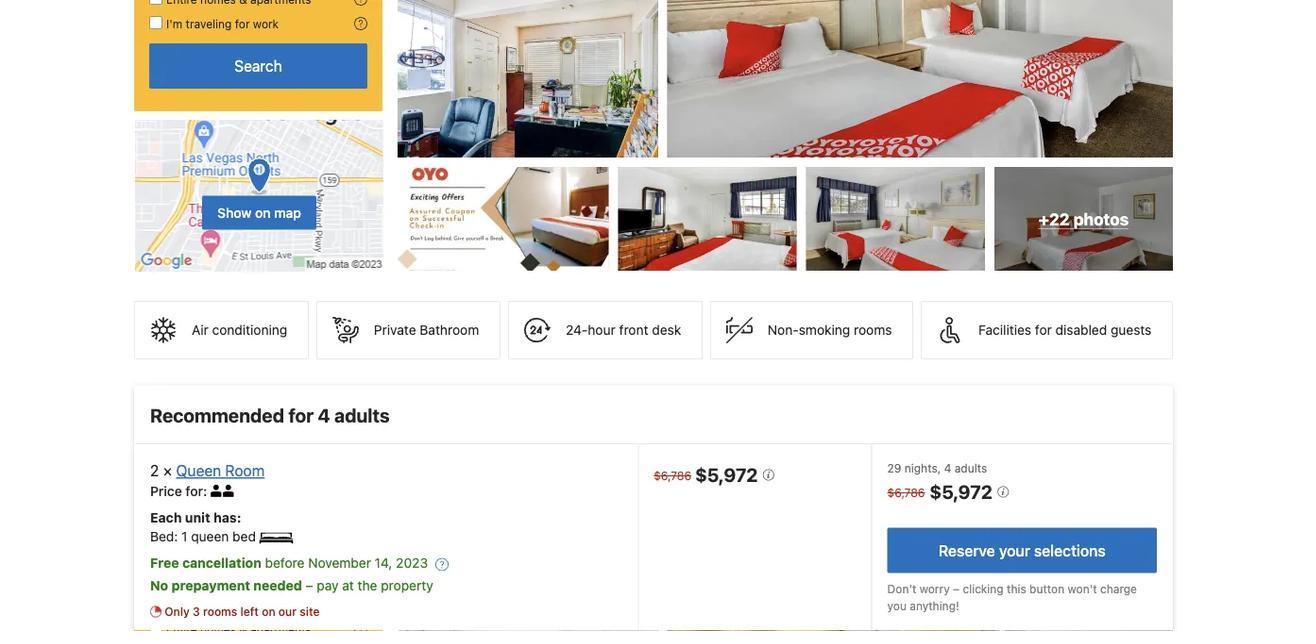 Task type: locate. For each thing, give the bounding box(es) containing it.
before
[[265, 556, 305, 572]]

14,
[[375, 556, 392, 572]]

guests
[[1111, 323, 1152, 338]]

for left work at the top left of page
[[235, 17, 250, 30]]

4
[[318, 404, 330, 427], [944, 462, 952, 475]]

cancellation
[[182, 556, 262, 572]]

adults right nights,
[[955, 462, 987, 475]]

your
[[999, 542, 1030, 560]]

private bathroom button
[[316, 301, 501, 360]]

private
[[374, 323, 416, 338]]

on left our
[[262, 606, 275, 619]]

rooms
[[854, 323, 892, 338], [203, 606, 237, 619]]

on inside search section
[[255, 205, 271, 221]]

1 horizontal spatial adults
[[955, 462, 987, 475]]

for inside button
[[1035, 323, 1052, 338]]

site
[[300, 606, 320, 619]]

reserve your selections link
[[888, 528, 1157, 574]]

0 vertical spatial 4
[[318, 404, 330, 427]]

adults for recommended for 4 adults
[[334, 404, 390, 427]]

hour
[[588, 323, 616, 338]]

if you select this option, we'll show you popular business travel features like breakfast, wifi and free parking. image
[[354, 17, 367, 30]]

1 horizontal spatial rooms
[[854, 323, 892, 338]]

facilities for disabled guests
[[979, 323, 1152, 338]]

property
[[381, 579, 433, 594]]

for left disabled
[[1035, 323, 1052, 338]]

work
[[253, 17, 279, 30]]

1 vertical spatial on
[[262, 606, 275, 619]]

no
[[150, 579, 168, 594]]

non-smoking rooms button
[[710, 301, 914, 360]]

adults for 29 nights, 4 adults
[[955, 462, 987, 475]]

search section
[[127, 0, 390, 273]]

1 horizontal spatial $5,972
[[930, 481, 997, 503]]

$6,786
[[654, 470, 692, 483], [888, 487, 925, 500]]

2 ×
[[150, 463, 172, 480]]

rooms inside non-smoking rooms button
[[854, 323, 892, 338]]

don't
[[888, 583, 917, 596]]

rooms for smoking
[[854, 323, 892, 338]]

1 horizontal spatial $6,786
[[888, 487, 925, 500]]

–
[[306, 579, 313, 594], [953, 583, 960, 596]]

4 for nights,
[[944, 462, 952, 475]]

conditioning
[[212, 323, 287, 338]]

selections
[[1034, 542, 1106, 560]]

left
[[240, 606, 259, 619]]

bathroom
[[420, 323, 479, 338]]

don't worry – clicking this button won't charge you anything!
[[888, 583, 1137, 613]]

on
[[255, 205, 271, 221], [262, 606, 275, 619]]

search button
[[149, 43, 367, 89]]

1 horizontal spatial 4
[[944, 462, 952, 475]]

no prepayment needed – pay at the property
[[150, 579, 433, 594]]

$5,972
[[695, 464, 762, 486], [930, 481, 997, 503]]

non-smoking rooms
[[768, 323, 892, 338]]

for right recommended
[[288, 404, 314, 427]]

price
[[150, 484, 182, 500]]

each unit has:
[[150, 511, 241, 526]]

each
[[150, 511, 182, 526]]

on left map
[[255, 205, 271, 221]]

1
[[181, 530, 187, 545]]

:
[[203, 484, 207, 500]]

show on map button
[[134, 119, 384, 273], [202, 196, 316, 230]]

reserve your selections
[[939, 542, 1106, 560]]

1 vertical spatial adults
[[955, 462, 987, 475]]

only 3 rooms left on our site
[[165, 606, 320, 619]]

0 vertical spatial adults
[[334, 404, 390, 427]]

for down queen
[[186, 484, 203, 500]]

room
[[225, 463, 265, 480]]

adults down private at the bottom of the page
[[334, 404, 390, 427]]

search
[[234, 57, 282, 75]]

adults
[[334, 404, 390, 427], [955, 462, 987, 475]]

needed
[[254, 579, 302, 594]]

we'll show you stays where you can have the entire place to yourself image
[[354, 0, 367, 6]]

0 horizontal spatial adults
[[334, 404, 390, 427]]

29 nights, 4 adults
[[888, 462, 987, 475]]

i'm
[[166, 17, 183, 30]]

rooms right smoking
[[854, 323, 892, 338]]

the
[[358, 579, 377, 594]]

+22
[[1039, 209, 1070, 229]]

facilities for disabled guests button
[[921, 301, 1173, 360]]

0 horizontal spatial 4
[[318, 404, 330, 427]]

for for recommended for 4 adults
[[288, 404, 314, 427]]

if you select this option, we'll show you popular business travel features like breakfast, wifi and free parking. image
[[354, 17, 367, 30]]

bed
[[233, 530, 256, 545]]

0 horizontal spatial $6,786
[[654, 470, 692, 483]]

front
[[619, 323, 648, 338]]

november
[[308, 556, 371, 572]]

1 vertical spatial 4
[[944, 462, 952, 475]]

0 horizontal spatial rooms
[[203, 606, 237, 619]]

0 vertical spatial rooms
[[854, 323, 892, 338]]

charge
[[1100, 583, 1137, 596]]

0 horizontal spatial –
[[306, 579, 313, 594]]

unit
[[185, 511, 210, 526]]

reserve
[[939, 542, 995, 560]]

1 vertical spatial rooms
[[203, 606, 237, 619]]

bed:
[[150, 530, 181, 545]]

recommended
[[150, 404, 284, 427]]

queen
[[191, 530, 229, 545]]

air conditioning button
[[134, 301, 309, 360]]

– right worry
[[953, 583, 960, 596]]

0 vertical spatial on
[[255, 205, 271, 221]]

air conditioning
[[192, 323, 287, 338]]

3
[[193, 606, 200, 619]]

– left pay
[[306, 579, 313, 594]]

rooms right 3
[[203, 606, 237, 619]]

1 horizontal spatial –
[[953, 583, 960, 596]]

– inside 'don't worry – clicking this button won't charge you anything!'
[[953, 583, 960, 596]]



Task type: describe. For each thing, give the bounding box(es) containing it.
button
[[1030, 583, 1065, 596]]

disabled
[[1056, 323, 1107, 338]]

won't
[[1068, 583, 1097, 596]]

price for :
[[150, 484, 211, 500]]

more details on meals and payment options image
[[436, 559, 449, 572]]

pay
[[317, 579, 339, 594]]

24-hour front desk
[[566, 323, 681, 338]]

rooms for 3
[[203, 606, 237, 619]]

2 × queen room
[[150, 463, 265, 480]]

traveling
[[186, 17, 232, 30]]

show on map
[[217, 205, 301, 221]]

worry
[[920, 583, 950, 596]]

show
[[217, 205, 252, 221]]

queen
[[176, 463, 221, 480]]

you
[[888, 600, 907, 613]]

+22 photos link
[[994, 167, 1173, 271]]

+22 photos
[[1039, 209, 1129, 229]]

nights,
[[905, 462, 941, 475]]

queen room link
[[176, 463, 265, 480]]

occupancy image
[[223, 486, 235, 498]]

prepayment
[[172, 579, 250, 594]]

1 vertical spatial $6,786
[[888, 487, 925, 500]]

2023
[[396, 556, 428, 572]]

this
[[1007, 583, 1026, 596]]

free cancellation before november 14, 2023
[[150, 556, 428, 572]]

1 queen bed
[[181, 530, 256, 545]]

photos
[[1074, 209, 1129, 229]]

our
[[279, 606, 297, 619]]

0 vertical spatial $6,786
[[654, 470, 692, 483]]

free
[[150, 556, 179, 572]]

desk
[[652, 323, 681, 338]]

4 for for
[[318, 404, 330, 427]]

24-hour front desk button
[[508, 301, 703, 360]]

we'll show you stays where you can have the entire place to yourself image
[[354, 0, 367, 6]]

for for facilities for disabled guests
[[1035, 323, 1052, 338]]

clicking
[[963, 583, 1004, 596]]

at
[[342, 579, 354, 594]]

0 horizontal spatial $5,972
[[695, 464, 762, 486]]

24-
[[566, 323, 588, 338]]

occupancy image
[[211, 486, 223, 498]]

has:
[[214, 511, 241, 526]]

smoking
[[799, 323, 850, 338]]

non-
[[768, 323, 799, 338]]

for for price for :
[[186, 484, 203, 500]]

only
[[165, 606, 190, 619]]

private bathroom
[[374, 323, 479, 338]]

recommended for 4 adults
[[150, 404, 390, 427]]

29
[[888, 462, 902, 475]]

air
[[192, 323, 209, 338]]

i'm traveling for work
[[166, 17, 279, 30]]

map
[[274, 205, 301, 221]]

for inside search section
[[235, 17, 250, 30]]

facilities
[[979, 323, 1032, 338]]

anything!
[[910, 600, 959, 613]]



Task type: vqa. For each thing, say whether or not it's contained in the screenshot.
Ōsaka Namba's Namba
no



